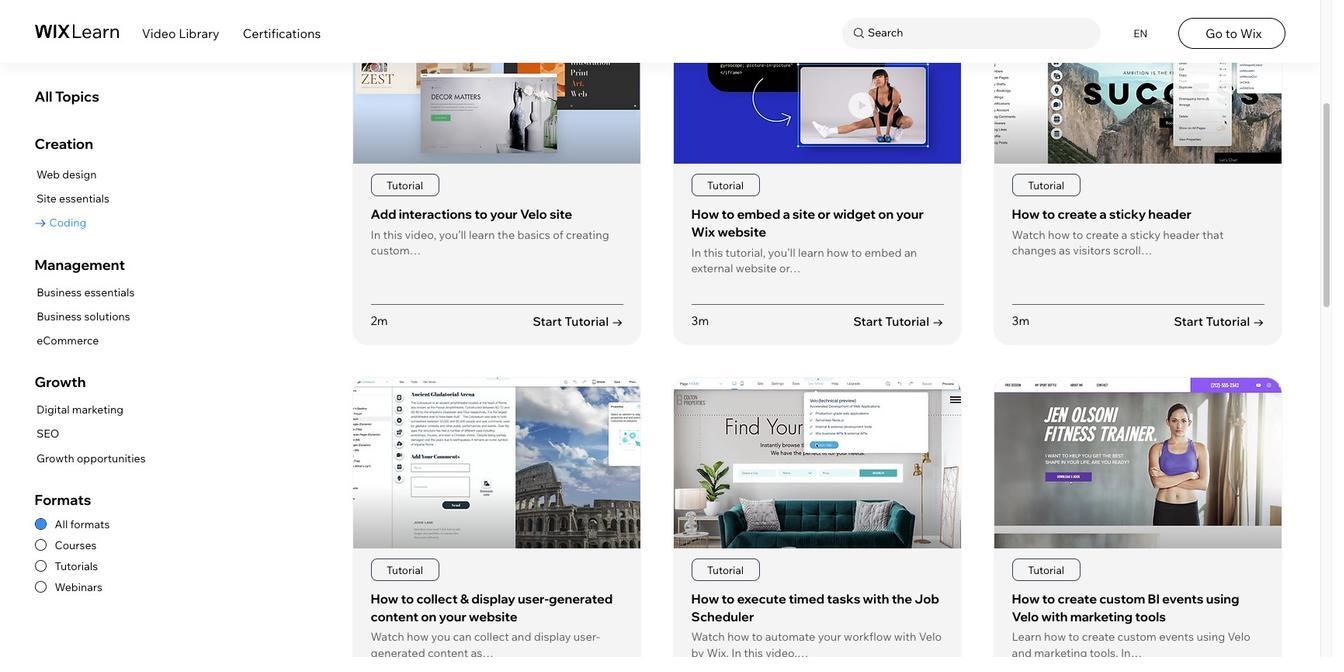 Task type: locate. For each thing, give the bounding box(es) containing it.
how inside how to create custom bi events using velo with marketing tools learn how to create custom events using velo and marketing tools. in…
[[1012, 592, 1040, 607]]

0 vertical spatial marketing
[[72, 404, 123, 418]]

menu bar
[[0, 0, 1321, 63]]

header left "that"
[[1164, 227, 1201, 242]]

learn down add interactions to your velo site link
[[469, 227, 495, 242]]

marketing down learn
[[1035, 646, 1088, 658]]

1 vertical spatial all
[[55, 518, 68, 532]]

1 start tutorial → button from the left
[[533, 313, 624, 330]]

coding
[[49, 216, 87, 230]]

site up of
[[550, 207, 573, 222]]

0 horizontal spatial the
[[498, 227, 515, 242]]

your inside 'how to collect & display user-generated content on your website watch how you can collect and display user- generated content as…'
[[439, 610, 467, 625]]

embed left an
[[865, 245, 902, 260]]

start tutorial → button for how to create a sticky header
[[1174, 313, 1265, 330]]

and inside how to create custom bi events using velo with marketing tools learn how to create custom events using velo and marketing tools. in…
[[1012, 646, 1032, 658]]

growth up digital
[[35, 374, 86, 392]]

your down "how to execute timed tasks with the job scheduler" link
[[818, 630, 842, 645]]

0 vertical spatial with
[[863, 592, 890, 607]]

with
[[863, 592, 890, 607], [1042, 610, 1068, 625], [895, 630, 917, 645]]

how to embed a site or widget on your wix website link
[[692, 207, 924, 240]]

tasks
[[827, 592, 861, 607]]

business up business solutions
[[37, 286, 82, 300]]

→ for add interactions to your velo site
[[612, 314, 624, 329]]

display
[[472, 592, 516, 607], [534, 630, 571, 645]]

collect left &
[[417, 592, 458, 607]]

how inside 'how to collect & display user-generated content on your website watch how you can collect and display user- generated content as…'
[[407, 630, 429, 645]]

all
[[35, 88, 52, 106], [55, 518, 68, 532]]

1 vertical spatial collect
[[474, 630, 509, 645]]

0 horizontal spatial →
[[612, 314, 624, 329]]

learn
[[1012, 630, 1042, 645]]

website inside 'how to collect & display user-generated content on your website watch how you can collect and display user- generated content as…'
[[469, 610, 518, 625]]

in up external
[[692, 245, 702, 260]]

site essentials button
[[35, 190, 109, 209]]

1 vertical spatial learn
[[798, 245, 825, 260]]

a screenshot of the wix editor showing how to create a sticky header with velo. image
[[995, 0, 1282, 164]]

wix up external
[[692, 224, 716, 240]]

list item
[[353, 0, 642, 346], [674, 0, 962, 346], [994, 0, 1283, 346]]

1 vertical spatial the
[[892, 592, 913, 607]]

0 horizontal spatial start tutorial → button
[[533, 313, 624, 330]]

1 vertical spatial display
[[534, 630, 571, 645]]

0 vertical spatial you'll
[[439, 227, 467, 242]]

0 vertical spatial website
[[718, 224, 767, 240]]

growth
[[35, 374, 86, 392], [37, 452, 74, 466]]

0 horizontal spatial learn
[[469, 227, 495, 242]]

1 list from the top
[[35, 165, 109, 233]]

your inside add interactions to your velo site in this video, you'll learn the basics of creating custom…
[[490, 207, 518, 222]]

business solutions
[[37, 310, 130, 324]]

how inside how to create a sticky header watch how to create a sticky header that changes as visitors scroll…
[[1012, 207, 1040, 222]]

as
[[1059, 243, 1071, 258]]

formats
[[35, 492, 91, 510]]

1 horizontal spatial on
[[879, 207, 894, 222]]

1 vertical spatial generated
[[371, 646, 425, 658]]

solutions
[[84, 310, 130, 324]]

you'll up or…
[[769, 245, 796, 260]]

1 vertical spatial growth
[[37, 452, 74, 466]]

in right wix.
[[732, 646, 742, 658]]

this up external
[[704, 245, 723, 260]]

1 list item from the left
[[353, 0, 642, 346]]

a up scroll…
[[1122, 227, 1128, 242]]

1 3m from the left
[[692, 314, 709, 328]]

you'll down interactions
[[439, 227, 467, 242]]

scheduler
[[692, 610, 754, 625]]

events down tools
[[1160, 630, 1195, 645]]

1 horizontal spatial site
[[793, 207, 816, 222]]

2 horizontal spatial list item
[[994, 0, 1283, 346]]

1 horizontal spatial learn
[[798, 245, 825, 260]]

tutorial
[[387, 179, 423, 192], [708, 179, 744, 192], [1028, 179, 1065, 192], [565, 314, 609, 329], [886, 314, 930, 329], [1207, 314, 1251, 329], [387, 564, 423, 577], [708, 564, 744, 577], [1028, 564, 1065, 577]]

how left you
[[407, 630, 429, 645]]

start tutorial → button for add interactions to your velo site
[[533, 313, 624, 330]]

the left basics
[[498, 227, 515, 242]]

a left or
[[783, 207, 790, 222]]

how inside how to embed a site or widget on your wix website in this tutorial, you'll learn how to embed an external website or…
[[692, 207, 719, 222]]

formats group
[[35, 492, 332, 595]]

2 horizontal spatial this
[[744, 646, 763, 658]]

start tutorial →
[[533, 314, 624, 329], [854, 314, 944, 329], [1174, 314, 1265, 329]]

marketing up seo list item on the left of the page
[[72, 404, 123, 418]]

all inside button
[[35, 88, 52, 106]]

2 vertical spatial website
[[469, 610, 518, 625]]

watch left you
[[371, 630, 404, 645]]

business essentials button
[[35, 283, 135, 303]]

2 start tutorial → from the left
[[854, 314, 944, 329]]

start
[[533, 314, 562, 329], [854, 314, 883, 329], [1174, 314, 1204, 329]]

2 start tutorial → button from the left
[[854, 313, 944, 330]]

web design list item
[[35, 165, 109, 185]]

3 list from the top
[[35, 401, 146, 469]]

0 vertical spatial essentials
[[59, 192, 109, 206]]

1 start from the left
[[533, 314, 562, 329]]

website for how to collect & display user-generated content on your website
[[469, 610, 518, 625]]

start tutorial → button for how to embed a site or widget on your wix website
[[854, 313, 944, 330]]

en button
[[1125, 18, 1156, 49]]

how inside how to execute timed tasks with the job scheduler watch how to automate your workflow with velo by wix. in this video,…
[[692, 592, 719, 607]]

1 horizontal spatial with
[[895, 630, 917, 645]]

digital marketing list item
[[35, 401, 146, 421]]

1 horizontal spatial you'll
[[769, 245, 796, 260]]

how up wix.
[[728, 630, 750, 645]]

0 horizontal spatial with
[[863, 592, 890, 607]]

how to create a sticky header link
[[1012, 207, 1192, 222]]

courses
[[55, 539, 97, 553]]

custom
[[1100, 592, 1146, 607], [1118, 630, 1157, 645]]

1 → from the left
[[612, 314, 624, 329]]

in
[[371, 227, 381, 242], [692, 245, 702, 260], [732, 646, 742, 658]]

2 site from the left
[[793, 207, 816, 222]]

all inside formats group
[[55, 518, 68, 532]]

0 vertical spatial wix
[[1241, 25, 1262, 41]]

0 vertical spatial the
[[498, 227, 515, 242]]

2 → from the left
[[933, 314, 944, 329]]

3 → from the left
[[1254, 314, 1265, 329]]

0 horizontal spatial embed
[[737, 207, 781, 222]]

wix
[[1241, 25, 1262, 41], [692, 224, 716, 240]]

essentials up solutions
[[84, 286, 135, 300]]

1 horizontal spatial wix
[[1241, 25, 1262, 41]]

0 horizontal spatial and
[[512, 630, 532, 645]]

filters navigation
[[35, 81, 332, 595]]

start tutorial → for how to create a sticky header
[[1174, 314, 1265, 329]]

topics
[[55, 88, 99, 106]]

on up you
[[421, 610, 437, 625]]

business up ecommerce
[[37, 310, 82, 324]]

all for all formats
[[55, 518, 68, 532]]

3 start tutorial → button from the left
[[1174, 313, 1265, 330]]

2 vertical spatial with
[[895, 630, 917, 645]]

how for how to collect & display user-generated content on your website
[[371, 592, 399, 607]]

events
[[1163, 592, 1204, 607], [1160, 630, 1195, 645]]

digital
[[37, 404, 70, 418]]

this inside how to embed a site or widget on your wix website in this tutorial, you'll learn how to embed an external website or…
[[704, 245, 723, 260]]

1 horizontal spatial in
[[692, 245, 702, 260]]

growth for growth
[[35, 374, 86, 392]]

start tutorial → button
[[533, 313, 624, 330], [854, 313, 944, 330], [1174, 313, 1265, 330]]

your
[[490, 207, 518, 222], [897, 207, 924, 222], [439, 610, 467, 625], [818, 630, 842, 645]]

this left the video,…
[[744, 646, 763, 658]]

certifications link
[[243, 25, 321, 41]]

tools.
[[1090, 646, 1119, 658]]

→ for how to embed a site or widget on your wix website
[[933, 314, 944, 329]]

2 horizontal spatial start tutorial →
[[1174, 314, 1265, 329]]

learn
[[469, 227, 495, 242], [798, 245, 825, 260]]

how to embed a site or widget on your wix website image
[[674, 0, 962, 164]]

embed
[[737, 207, 781, 222], [865, 245, 902, 260]]

list item containing add interactions to your velo site
[[353, 0, 642, 346]]

tutorial inside how to collect & display user-generated content on your website list item
[[387, 564, 423, 577]]

0 horizontal spatial watch
[[371, 630, 404, 645]]

tools
[[1136, 610, 1167, 625]]

3m for how to embed a site or widget on your wix website
[[692, 314, 709, 328]]

an
[[905, 245, 918, 260]]

collect
[[417, 592, 458, 607], [474, 630, 509, 645]]

2 horizontal spatial start
[[1174, 314, 1204, 329]]

2 vertical spatial this
[[744, 646, 763, 658]]

list
[[35, 165, 109, 233], [35, 283, 135, 351], [35, 401, 146, 469]]

marketing up tools.
[[1071, 610, 1133, 625]]

1 horizontal spatial this
[[704, 245, 723, 260]]

how right learn
[[1045, 630, 1067, 645]]

your inside how to embed a site or widget on your wix website in this tutorial, you'll learn how to embed an external website or…
[[897, 207, 924, 222]]

list for management
[[35, 283, 135, 351]]

1 horizontal spatial the
[[892, 592, 913, 607]]

embed up 'tutorial,' on the right of the page
[[737, 207, 781, 222]]

custom up in…
[[1118, 630, 1157, 645]]

using
[[1207, 592, 1240, 607], [1197, 630, 1226, 645]]

essentials for business essentials
[[84, 286, 135, 300]]

0 vertical spatial list
[[35, 165, 109, 233]]

0 vertical spatial display
[[472, 592, 516, 607]]

essentials down the design
[[59, 192, 109, 206]]

how up as
[[1049, 227, 1071, 242]]

with right the workflow
[[895, 630, 917, 645]]

2 list item from the left
[[674, 0, 962, 346]]

1 start tutorial → from the left
[[533, 314, 624, 329]]

on right widget
[[879, 207, 894, 222]]

list containing web design
[[35, 165, 109, 233]]

header up scroll…
[[1149, 207, 1192, 222]]

3m down 'changes'
[[1012, 314, 1030, 328]]

growth inside button
[[37, 452, 74, 466]]

this up custom…
[[383, 227, 403, 242]]

how
[[692, 207, 719, 222], [1012, 207, 1040, 222], [371, 592, 399, 607], [692, 592, 719, 607], [1012, 592, 1040, 607]]

and down learn
[[1012, 646, 1032, 658]]

0 horizontal spatial site
[[550, 207, 573, 222]]

3 start from the left
[[1174, 314, 1204, 329]]

generated
[[549, 592, 613, 607], [371, 646, 425, 658]]

a up visitors
[[1100, 207, 1107, 222]]

essentials inside business essentials button
[[84, 286, 135, 300]]

0 vertical spatial custom
[[1100, 592, 1146, 607]]

0 vertical spatial generated
[[549, 592, 613, 607]]

1 vertical spatial wix
[[692, 224, 716, 240]]

1 vertical spatial website
[[736, 261, 777, 276]]

2 horizontal spatial with
[[1042, 610, 1068, 625]]

1 vertical spatial you'll
[[769, 245, 796, 260]]

add
[[371, 207, 397, 222]]

1 vertical spatial and
[[1012, 646, 1032, 658]]

0 horizontal spatial start tutorial →
[[533, 314, 624, 329]]

this inside how to execute timed tasks with the job scheduler watch how to automate your workflow with velo by wix. in this video,…
[[744, 646, 763, 658]]

1 horizontal spatial start
[[854, 314, 883, 329]]

1 horizontal spatial start tutorial →
[[854, 314, 944, 329]]

custom left bi
[[1100, 592, 1146, 607]]

list containing business essentials
[[35, 283, 135, 351]]

0 vertical spatial events
[[1163, 592, 1204, 607]]

1 vertical spatial business
[[37, 310, 82, 324]]

video library link
[[142, 25, 220, 41]]

1 horizontal spatial start tutorial → button
[[854, 313, 944, 330]]

1 vertical spatial with
[[1042, 610, 1068, 625]]

you'll inside how to embed a site or widget on your wix website in this tutorial, you'll learn how to embed an external website or…
[[769, 245, 796, 260]]

tutorial inside how to execute timed tasks with the job scheduler list item
[[708, 564, 744, 577]]

2 business from the top
[[37, 310, 82, 324]]

learn up or…
[[798, 245, 825, 260]]

start for add interactions to your velo site
[[533, 314, 562, 329]]

go
[[1206, 25, 1223, 41]]

essentials
[[59, 192, 109, 206], [84, 286, 135, 300]]

Search text field
[[864, 23, 1097, 43]]

learn inside add interactions to your velo site in this video, you'll learn the basics of creating custom…
[[469, 227, 495, 242]]

this inside add interactions to your velo site in this video, you'll learn the basics of creating custom…
[[383, 227, 403, 242]]

0 horizontal spatial start
[[533, 314, 562, 329]]

2 start from the left
[[854, 314, 883, 329]]

0 horizontal spatial this
[[383, 227, 403, 242]]

with up learn
[[1042, 610, 1068, 625]]

or…
[[780, 261, 801, 276]]

growth opportunities list item
[[35, 450, 146, 469]]

3 list item from the left
[[994, 0, 1283, 346]]

1 horizontal spatial all
[[55, 518, 68, 532]]

list for growth
[[35, 401, 146, 469]]

you'll
[[439, 227, 467, 242], [769, 245, 796, 260]]

and down how to collect & display user-generated content on your website link
[[512, 630, 532, 645]]

events right bi
[[1163, 592, 1204, 607]]

seo list item
[[35, 426, 146, 445]]

1 vertical spatial in
[[692, 245, 702, 260]]

your up an
[[897, 207, 924, 222]]

creating
[[566, 227, 610, 242]]

how down or
[[827, 245, 849, 260]]

0 horizontal spatial a
[[783, 207, 790, 222]]

velo inside add interactions to your velo site in this video, you'll learn the basics of creating custom…
[[520, 207, 547, 222]]

wix inside menu bar
[[1241, 25, 1262, 41]]

the
[[498, 227, 515, 242], [892, 592, 913, 607]]

with inside how to create custom bi events using velo with marketing tools learn how to create custom events using velo and marketing tools. in…
[[1042, 610, 1068, 625]]

0 vertical spatial in
[[371, 227, 381, 242]]

0 horizontal spatial 3m
[[692, 314, 709, 328]]

1 horizontal spatial embed
[[865, 245, 902, 260]]

tutorial inside how to create custom bi events using velo with marketing tools list item
[[1028, 564, 1065, 577]]

1 horizontal spatial user-
[[574, 630, 600, 645]]

1 horizontal spatial →
[[933, 314, 944, 329]]

watch
[[1012, 227, 1046, 242], [371, 630, 404, 645], [692, 630, 725, 645]]

1 vertical spatial list
[[35, 283, 135, 351]]

website down 'tutorial,' on the right of the page
[[736, 261, 777, 276]]

1 horizontal spatial collect
[[474, 630, 509, 645]]

growth down seo
[[37, 452, 74, 466]]

2 horizontal spatial a
[[1122, 227, 1128, 242]]

1 vertical spatial on
[[421, 610, 437, 625]]

a inside how to embed a site or widget on your wix website in this tutorial, you'll learn how to embed an external website or…
[[783, 207, 790, 222]]

with right tasks
[[863, 592, 890, 607]]

wix right 'go'
[[1241, 25, 1262, 41]]

0 horizontal spatial on
[[421, 610, 437, 625]]

display right &
[[472, 592, 516, 607]]

display down how to collect & display user-generated content on your website link
[[534, 630, 571, 645]]

0 vertical spatial collect
[[417, 592, 458, 607]]

0 horizontal spatial wix
[[692, 224, 716, 240]]

list containing digital marketing
[[35, 401, 146, 469]]

watch up 'changes'
[[1012, 227, 1046, 242]]

website down &
[[469, 610, 518, 625]]

your down &
[[439, 610, 467, 625]]

by
[[692, 646, 705, 658]]

content
[[371, 610, 419, 625], [428, 646, 469, 658]]

1 business from the top
[[37, 286, 82, 300]]

2 horizontal spatial →
[[1254, 314, 1265, 329]]

growth opportunities button
[[35, 450, 146, 469]]

2 vertical spatial in
[[732, 646, 742, 658]]

1 horizontal spatial list item
[[674, 0, 962, 346]]

website up 'tutorial,' on the right of the page
[[718, 224, 767, 240]]

2 3m from the left
[[1012, 314, 1030, 328]]

0 horizontal spatial all
[[35, 88, 52, 106]]

3 start tutorial → from the left
[[1174, 314, 1265, 329]]

collect up as…
[[474, 630, 509, 645]]

1 vertical spatial marketing
[[1071, 610, 1133, 625]]

list for creation
[[35, 165, 109, 233]]

how inside how to execute timed tasks with the job scheduler watch how to automate your workflow with velo by wix. in this video,…
[[728, 630, 750, 645]]

how inside how to embed a site or widget on your wix website in this tutorial, you'll learn how to embed an external website or…
[[827, 245, 849, 260]]

0 horizontal spatial list item
[[353, 0, 642, 346]]

all left the 'topics'
[[35, 88, 52, 106]]

1 vertical spatial events
[[1160, 630, 1195, 645]]

1 vertical spatial custom
[[1118, 630, 1157, 645]]

your up basics
[[490, 207, 518, 222]]

job
[[915, 592, 940, 607]]

how to collect & display user-generated content on your website list item
[[353, 378, 642, 658]]

in down add
[[371, 227, 381, 242]]

ecommerce
[[37, 334, 99, 348]]

3m down external
[[692, 314, 709, 328]]

1 site from the left
[[550, 207, 573, 222]]

how for how to execute timed tasks with the job scheduler
[[692, 592, 719, 607]]

all for all topics
[[35, 88, 52, 106]]

0 vertical spatial business
[[37, 286, 82, 300]]

0 horizontal spatial user-
[[518, 592, 549, 607]]

site left or
[[793, 207, 816, 222]]

how for how to create a sticky header
[[1012, 207, 1040, 222]]

and
[[512, 630, 532, 645], [1012, 646, 1032, 658]]

user-
[[518, 592, 549, 607], [574, 630, 600, 645]]

how for how to embed a site or widget on your wix website
[[692, 207, 719, 222]]

digital marketing
[[37, 404, 123, 418]]

the inside how to execute timed tasks with the job scheduler watch how to automate your workflow with velo by wix. in this video,…
[[892, 592, 913, 607]]

2 list from the top
[[35, 283, 135, 351]]

0 vertical spatial sticky
[[1110, 207, 1147, 222]]

1 horizontal spatial watch
[[692, 630, 725, 645]]

header
[[1149, 207, 1192, 222], [1164, 227, 1201, 242]]

all down formats on the left
[[55, 518, 68, 532]]

watch up wix.
[[692, 630, 725, 645]]

1 vertical spatial sticky
[[1131, 227, 1161, 242]]

tutorial for how to embed a site or widget on your wix website
[[708, 179, 744, 192]]

essentials inside site essentials button
[[59, 192, 109, 206]]

visitors
[[1074, 243, 1111, 258]]

0 vertical spatial learn
[[469, 227, 495, 242]]

ecommerce list item
[[35, 332, 135, 351]]

in…
[[1121, 646, 1143, 658]]

to inside add interactions to your velo site in this video, you'll learn the basics of creating custom…
[[475, 207, 488, 222]]

design
[[62, 168, 97, 182]]

how to create a sticky header watch how to create a sticky header that changes as visitors scroll…
[[1012, 207, 1224, 258]]

0 vertical spatial all
[[35, 88, 52, 106]]

a
[[783, 207, 790, 222], [1100, 207, 1107, 222], [1122, 227, 1128, 242]]

0 vertical spatial content
[[371, 610, 419, 625]]

2 vertical spatial list
[[35, 401, 146, 469]]

0 vertical spatial this
[[383, 227, 403, 242]]

on
[[879, 207, 894, 222], [421, 610, 437, 625]]

to
[[1226, 25, 1238, 41], [475, 207, 488, 222], [722, 207, 735, 222], [1043, 207, 1056, 222], [1073, 227, 1084, 242], [852, 245, 863, 260], [401, 592, 414, 607], [722, 592, 735, 607], [1043, 592, 1056, 607], [752, 630, 763, 645], [1069, 630, 1080, 645]]

web
[[37, 168, 60, 182]]

the left "job"
[[892, 592, 913, 607]]

how inside 'how to collect & display user-generated content on your website watch how you can collect and display user- generated content as…'
[[371, 592, 399, 607]]



Task type: describe. For each thing, give the bounding box(es) containing it.
0 horizontal spatial display
[[472, 592, 516, 607]]

site inside how to embed a site or widget on your wix website in this tutorial, you'll learn how to embed an external website or…
[[793, 207, 816, 222]]

business solutions list item
[[35, 308, 135, 327]]

your inside how to execute timed tasks with the job scheduler watch how to automate your workflow with velo by wix. in this video,…
[[818, 630, 842, 645]]

workflow
[[844, 630, 892, 645]]

to inside menu bar
[[1226, 25, 1238, 41]]

en
[[1134, 27, 1148, 39]]

list item containing how to embed a site or widget on your wix website
[[674, 0, 962, 346]]

0 vertical spatial using
[[1207, 592, 1240, 607]]

2 vertical spatial marketing
[[1035, 646, 1088, 658]]

all topics
[[35, 88, 99, 106]]

or
[[818, 207, 831, 222]]

seo button
[[35, 426, 146, 445]]

2m
[[371, 314, 388, 328]]

watch inside 'how to collect & display user-generated content on your website watch how you can collect and display user- generated content as…'
[[371, 630, 404, 645]]

opportunities
[[77, 452, 146, 466]]

start for how to embed a site or widget on your wix website
[[854, 314, 883, 329]]

list item containing how to create a sticky header
[[994, 0, 1283, 346]]

how to embed a site or widget on your wix website in this tutorial, you'll learn how to embed an external website or…
[[692, 207, 924, 276]]

3m for how to create a sticky header
[[1012, 314, 1030, 328]]

to inside 'how to collect & display user-generated content on your website watch how you can collect and display user- generated content as…'
[[401, 592, 414, 607]]

0 vertical spatial header
[[1149, 207, 1192, 222]]

as…
[[471, 646, 494, 658]]

go to wix link
[[1179, 18, 1287, 49]]

a screenshot of the wix editor showing how to collect and display comments on a site using velo. image
[[354, 378, 641, 549]]

wix.
[[707, 646, 729, 658]]

in inside how to embed a site or widget on your wix website in this tutorial, you'll learn how to embed an external website or…
[[692, 245, 702, 260]]

how to execute timed tasks with the job scheduler watch how to automate your workflow with velo by wix. in this video,…
[[692, 592, 942, 658]]

velo inside how to execute timed tasks with the job scheduler watch how to automate your workflow with velo by wix. in this video,…
[[919, 630, 942, 645]]

growth for growth opportunities
[[37, 452, 74, 466]]

1 horizontal spatial display
[[534, 630, 571, 645]]

video,
[[405, 227, 437, 242]]

how to create custom bi events using velo with marketing tools list item
[[994, 378, 1283, 658]]

changes
[[1012, 243, 1057, 258]]

all formats
[[55, 518, 110, 532]]

watch inside how to create a sticky header watch how to create a sticky header that changes as visitors scroll…
[[1012, 227, 1046, 242]]

how to create custom bi events using velo with marketing tools link
[[1012, 592, 1240, 625]]

business for business essentials
[[37, 286, 82, 300]]

start tutorial → for how to embed a site or widget on your wix website
[[854, 314, 944, 329]]

video,…
[[766, 646, 809, 658]]

scroll…
[[1114, 243, 1153, 258]]

→ for how to create a sticky header
[[1254, 314, 1265, 329]]

can
[[453, 630, 472, 645]]

web design button
[[35, 165, 109, 185]]

site essentials list item
[[35, 190, 109, 209]]

learn inside how to embed a site or widget on your wix website in this tutorial, you'll learn how to embed an external website or…
[[798, 245, 825, 260]]

site essentials
[[37, 192, 109, 206]]

site inside add interactions to your velo site in this video, you'll learn the basics of creating custom…
[[550, 207, 573, 222]]

menu bar containing video library
[[0, 0, 1321, 63]]

ecommerce button
[[35, 332, 135, 351]]

1 horizontal spatial generated
[[549, 592, 613, 607]]

basics
[[518, 227, 551, 242]]

tutorial,
[[726, 245, 766, 260]]

0 vertical spatial user-
[[518, 592, 549, 607]]

how inside how to create custom bi events using velo with marketing tools learn how to create custom events using velo and marketing tools. in…
[[1045, 630, 1067, 645]]

and inside 'how to collect & display user-generated content on your website watch how you can collect and display user- generated content as…'
[[512, 630, 532, 645]]

digital marketing button
[[35, 401, 146, 421]]

screenshot. on a wix site, a cursor hovers over the "enable velo" button. image
[[674, 378, 962, 549]]

the inside add interactions to your velo site in this video, you'll learn the basics of creating custom…
[[498, 227, 515, 242]]

automate
[[766, 630, 816, 645]]

wix inside how to embed a site or widget on your wix website in this tutorial, you'll learn how to embed an external website or…
[[692, 224, 716, 240]]

video library
[[142, 25, 220, 41]]

management
[[35, 256, 125, 274]]

interactions
[[399, 207, 472, 222]]

start for how to create a sticky header
[[1174, 314, 1204, 329]]

business solutions button
[[35, 308, 135, 327]]

&
[[460, 592, 469, 607]]

coding button
[[35, 214, 109, 233]]

how to collect & display user-generated content on your website link
[[371, 592, 613, 625]]

essentials for site essentials
[[59, 192, 109, 206]]

tutorial for how to create a sticky header
[[1028, 179, 1065, 192]]

site
[[37, 192, 57, 206]]

the homepage of jen olsoni, fitness trainer; jen stares out at us with focus and expectations. image
[[995, 378, 1282, 549]]

tutorial for how to create custom bi events using velo with marketing tools
[[1028, 564, 1065, 577]]

bi
[[1148, 592, 1160, 607]]

tutorial for how to collect & display user-generated content on your website
[[387, 564, 423, 577]]

coding list item
[[35, 214, 109, 233]]

you
[[431, 630, 451, 645]]

three stylish web pages demonstrate the interactions people can add to their sites using velo. image
[[354, 0, 641, 164]]

how inside how to create a sticky header watch how to create a sticky header that changes as visitors scroll…
[[1049, 227, 1071, 242]]

timed
[[789, 592, 825, 607]]

on inside 'how to collect & display user-generated content on your website watch how you can collect and display user- generated content as…'
[[421, 610, 437, 625]]

add interactions to your velo site in this video, you'll learn the basics of creating custom…
[[371, 207, 610, 258]]

1 vertical spatial header
[[1164, 227, 1201, 242]]

1 vertical spatial embed
[[865, 245, 902, 260]]

tutorial for add interactions to your velo site
[[387, 179, 423, 192]]

on inside how to embed a site or widget on your wix website in this tutorial, you'll learn how to embed an external website or…
[[879, 207, 894, 222]]

in inside how to execute timed tasks with the job scheduler watch how to automate your workflow with velo by wix. in this video,…
[[732, 646, 742, 658]]

a for create
[[1100, 207, 1107, 222]]

formats
[[70, 518, 110, 532]]

of
[[553, 227, 564, 242]]

how to create custom bi events using velo with marketing tools learn how to create custom events using velo and marketing tools. in…
[[1012, 592, 1251, 658]]

widget
[[834, 207, 876, 222]]

certifications
[[243, 25, 321, 41]]

custom…
[[371, 243, 421, 258]]

library
[[179, 25, 220, 41]]

that
[[1203, 227, 1224, 242]]

how to collect & display user-generated content on your website watch how you can collect and display user- generated content as…
[[371, 592, 613, 658]]

how for how to create custom bi events using velo with marketing tools
[[1012, 592, 1040, 607]]

all topics button
[[35, 81, 332, 113]]

1 vertical spatial user-
[[574, 630, 600, 645]]

website for how to embed a site or widget on your wix website
[[718, 224, 767, 240]]

0 horizontal spatial generated
[[371, 646, 425, 658]]

business for business solutions
[[37, 310, 82, 324]]

start tutorial → for add interactions to your velo site
[[533, 314, 624, 329]]

tutorials
[[55, 560, 98, 574]]

how to execute timed tasks with the job scheduler link
[[692, 592, 940, 625]]

marketing inside digital marketing button
[[72, 404, 123, 418]]

business essentials list item
[[35, 283, 135, 303]]

a for embed
[[783, 207, 790, 222]]

in inside add interactions to your velo site in this video, you'll learn the basics of creating custom…
[[371, 227, 381, 242]]

1 vertical spatial using
[[1197, 630, 1226, 645]]

tutorial for how to execute timed tasks with the job scheduler
[[708, 564, 744, 577]]

web design
[[37, 168, 97, 182]]

how to execute timed tasks with the job scheduler list item
[[674, 378, 962, 658]]

you'll inside add interactions to your velo site in this video, you'll learn the basics of creating custom…
[[439, 227, 467, 242]]

growth opportunities
[[37, 452, 146, 466]]

go to wix
[[1206, 25, 1262, 41]]

webinars
[[55, 581, 103, 595]]

1 horizontal spatial content
[[428, 646, 469, 658]]

external
[[692, 261, 734, 276]]

business essentials
[[37, 286, 135, 300]]

video
[[142, 25, 176, 41]]

add interactions to your velo site link
[[371, 207, 573, 222]]

watch inside how to execute timed tasks with the job scheduler watch how to automate your workflow with velo by wix. in this video,…
[[692, 630, 725, 645]]

execute
[[737, 592, 787, 607]]

seo
[[37, 428, 59, 442]]

0 horizontal spatial collect
[[417, 592, 458, 607]]

0 vertical spatial embed
[[737, 207, 781, 222]]

creation
[[35, 136, 93, 153]]



Task type: vqa. For each thing, say whether or not it's contained in the screenshot.
Wix. in the right of the page
yes



